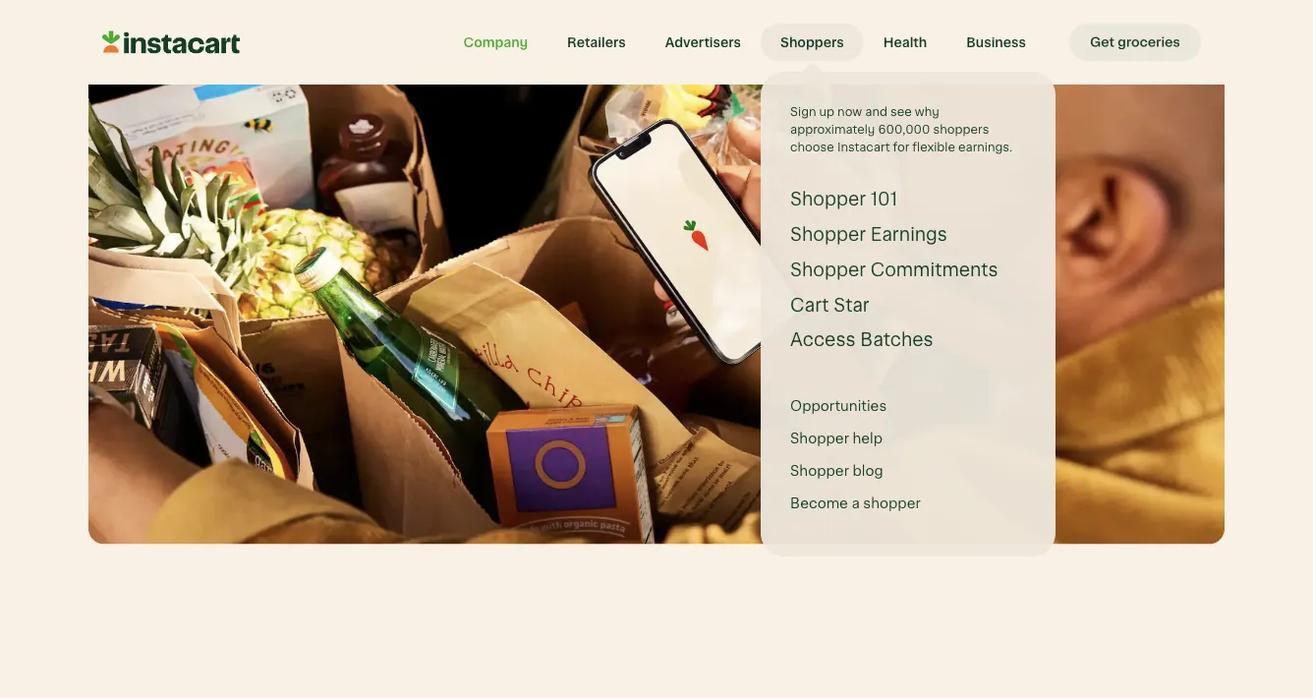 Task type: locate. For each thing, give the bounding box(es) containing it.
for
[[893, 141, 910, 154]]

2 shopper from the top
[[791, 225, 866, 244]]

shoppers
[[781, 35, 844, 49]]

become a shopper link
[[791, 495, 921, 510]]

1 shopper from the top
[[791, 190, 866, 209]]

retailers
[[567, 35, 626, 49]]

batches
[[861, 330, 934, 350]]

cart star link
[[791, 293, 870, 317]]

get
[[1091, 35, 1115, 49]]

shopper for shopper commitments
[[791, 260, 866, 279]]

shopper
[[864, 495, 921, 510]]

a
[[852, 495, 860, 510]]

opportunities
[[791, 398, 887, 413]]

shopper
[[791, 190, 866, 209], [791, 225, 866, 244], [791, 260, 866, 279], [791, 431, 850, 445], [791, 463, 850, 478]]

shopper up shopper earnings
[[791, 190, 866, 209]]

cart star
[[791, 295, 870, 314]]

see
[[891, 105, 912, 118]]

business
[[967, 35, 1027, 49]]

advertisers
[[665, 35, 741, 49]]

shopper down shopper 101 link
[[791, 225, 866, 244]]

advertisers button
[[646, 24, 761, 61]]

why
[[915, 105, 940, 118]]

commitments
[[871, 260, 999, 279]]

shopper blog
[[791, 463, 884, 478]]

now
[[838, 105, 863, 118]]

company button
[[444, 24, 548, 61]]

company
[[464, 35, 528, 49]]

access batches link
[[791, 328, 934, 352]]

help
[[853, 431, 883, 445]]

shopper up shopper blog link
[[791, 431, 850, 445]]

blog
[[853, 463, 884, 478]]

600,000
[[879, 123, 931, 136]]

5 shopper from the top
[[791, 463, 850, 478]]

shopper up cart star
[[791, 260, 866, 279]]

shopper up become
[[791, 463, 850, 478]]

shopper commitments
[[791, 260, 999, 279]]

sign
[[791, 105, 817, 118]]

up
[[820, 105, 835, 118]]

shoppers button
[[761, 24, 864, 61]]

star
[[834, 295, 870, 314]]

shopper 101
[[791, 190, 898, 209]]

and
[[866, 105, 888, 118]]

3 shopper from the top
[[791, 260, 866, 279]]

sign up now and see why approximately 600,000 shoppers choose instacart for flexible earnings.
[[791, 105, 1013, 154]]

4 shopper from the top
[[791, 431, 850, 445]]



Task type: describe. For each thing, give the bounding box(es) containing it.
shopper commitments link
[[791, 258, 999, 282]]

shopper for shopper 101
[[791, 190, 866, 209]]

health button
[[864, 24, 947, 61]]

approximately
[[791, 123, 876, 136]]

retailers button
[[548, 24, 646, 61]]

flexible
[[913, 141, 956, 154]]

get groceries link
[[1070, 24, 1202, 61]]

shopper for shopper blog
[[791, 463, 850, 478]]

health
[[884, 35, 928, 49]]

business button
[[947, 24, 1046, 61]]

become a shopper
[[791, 495, 921, 510]]

earnings.
[[959, 141, 1013, 154]]

shoppers
[[934, 123, 990, 136]]

shopper blog link
[[791, 463, 884, 478]]

earnings
[[871, 225, 948, 244]]

become
[[791, 495, 849, 510]]

groceries
[[1118, 35, 1181, 49]]

shopper earnings link
[[791, 223, 948, 246]]

shopper for shopper earnings
[[791, 225, 866, 244]]

opportunities link
[[791, 398, 887, 413]]

get groceries
[[1091, 35, 1181, 49]]

shopper 101 link
[[791, 188, 898, 211]]

shopper help link
[[791, 431, 883, 445]]

shopper help
[[791, 431, 883, 445]]

access
[[791, 330, 856, 350]]

choose
[[791, 141, 835, 154]]

shopper for shopper help
[[791, 431, 850, 445]]

instacart
[[838, 141, 890, 154]]

access batches
[[791, 330, 934, 350]]

cart
[[791, 295, 830, 314]]

101
[[871, 190, 898, 209]]

shopper earnings
[[791, 225, 948, 244]]



Task type: vqa. For each thing, say whether or not it's contained in the screenshot.
Shopper for Shopper Earnings
yes



